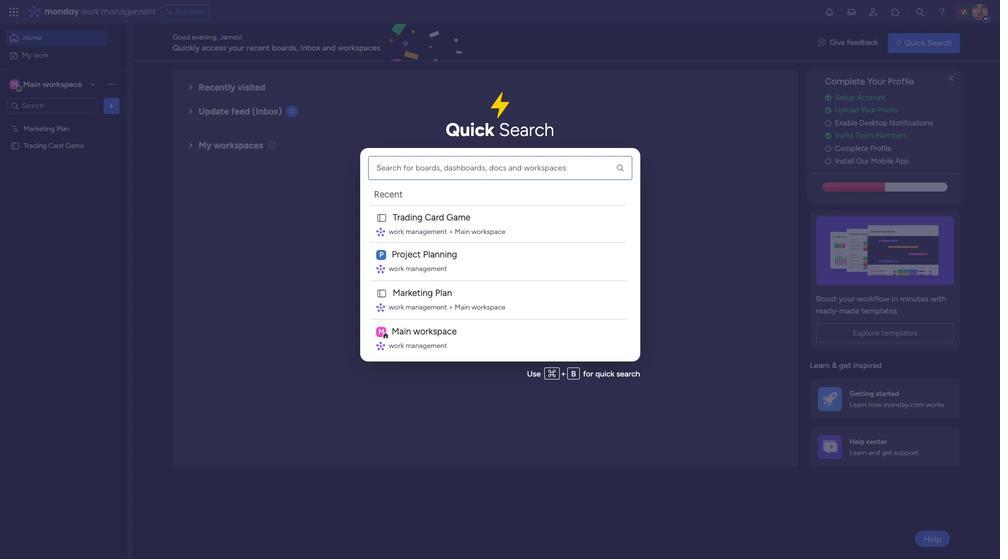 Task type: vqa. For each thing, say whether or not it's contained in the screenshot.
the Main workspace within Workspace selection element
yes



Task type: locate. For each thing, give the bounding box(es) containing it.
trading down recent
[[393, 212, 422, 223]]

profile up mobile
[[870, 144, 892, 153]]

workspaces down update feed (inbox)
[[214, 140, 263, 151]]

0 vertical spatial my
[[22, 51, 32, 59]]

1 vertical spatial card
[[425, 212, 444, 223]]

1 horizontal spatial public board image
[[376, 212, 387, 223]]

0 vertical spatial trading card game
[[24, 141, 84, 150]]

plan down planning
[[435, 287, 452, 298]]

1 horizontal spatial main workspace
[[392, 326, 457, 337]]

0 horizontal spatial main workspace
[[23, 79, 82, 89]]

1 check circle image from the top
[[825, 94, 832, 101]]

quick up search for boards, dashboards, docs and workspaces search field
[[446, 119, 495, 141]]

1 horizontal spatial help
[[924, 534, 942, 544]]

1 vertical spatial main workspace
[[392, 326, 457, 337]]

for
[[583, 369, 593, 379]]

for quick search
[[581, 369, 640, 379]]

get right &
[[839, 361, 851, 370]]

and right inbox
[[322, 43, 336, 52]]

quick search
[[905, 38, 952, 47], [446, 119, 554, 141]]

your down james!
[[228, 43, 245, 52]]

1 vertical spatial your
[[839, 294, 855, 304]]

account
[[857, 93, 886, 102]]

1 horizontal spatial workspaces
[[338, 43, 380, 52]]

0 horizontal spatial search
[[499, 119, 554, 141]]

1 horizontal spatial marketing plan
[[393, 287, 452, 298]]

1 vertical spatial complete
[[835, 144, 868, 153]]

your down "account"
[[861, 106, 876, 115]]

app
[[896, 157, 909, 166]]

0 horizontal spatial your
[[228, 43, 245, 52]]

0 vertical spatial work management > main workspace
[[389, 227, 505, 236]]

game down search in workspace field
[[65, 141, 84, 150]]

0 horizontal spatial and
[[322, 43, 336, 52]]

use
[[527, 369, 543, 379]]

game up planning
[[446, 212, 470, 223]]

marketing plan down project planning
[[393, 287, 452, 298]]

get down the "center"
[[882, 449, 893, 457]]

check circle image for invite
[[825, 132, 832, 140]]

check circle image
[[825, 94, 832, 101], [825, 107, 832, 114], [825, 132, 832, 140]]

1 horizontal spatial get
[[882, 449, 893, 457]]

my inside button
[[22, 51, 32, 59]]

learn for help
[[850, 449, 867, 457]]

2 circle o image from the top
[[825, 145, 832, 153]]

trading card game up project planning
[[393, 212, 470, 223]]

0 vertical spatial circle o image
[[825, 119, 832, 127]]

your inside boost your workflow in minutes with ready-made templates
[[839, 294, 855, 304]]

select product image
[[9, 7, 19, 17]]

main workspace inside workspace selection element
[[23, 79, 82, 89]]

1 vertical spatial search
[[499, 119, 554, 141]]

your up "account"
[[867, 76, 886, 87]]

0 vertical spatial work management
[[389, 264, 447, 273]]

1 vertical spatial public board image
[[376, 212, 387, 223]]

1 horizontal spatial quick
[[905, 38, 925, 47]]

1 vertical spatial and
[[869, 449, 880, 457]]

recently visited
[[199, 82, 265, 93]]

your
[[867, 76, 886, 87], [861, 106, 876, 115]]

2 > from the top
[[449, 303, 453, 311]]

search down help icon
[[927, 38, 952, 47]]

m
[[12, 80, 17, 88], [378, 328, 384, 336]]

search
[[927, 38, 952, 47], [499, 119, 554, 141]]

apps image
[[891, 7, 901, 17]]

trading card game down search in workspace field
[[24, 141, 84, 150]]

0 vertical spatial m
[[12, 80, 17, 88]]

boost
[[816, 294, 837, 304]]

0 horizontal spatial marketing plan
[[24, 124, 70, 133]]

circle o image up circle o icon
[[825, 145, 832, 153]]

1 work management from the top
[[389, 264, 447, 273]]

1 vertical spatial >
[[449, 303, 453, 311]]

trading down search in workspace field
[[24, 141, 47, 150]]

1 vertical spatial learn
[[850, 401, 867, 409]]

good
[[173, 33, 190, 41]]

and down the "center"
[[869, 449, 880, 457]]

1 vertical spatial templates
[[882, 328, 918, 338]]

1 vertical spatial help
[[924, 534, 942, 544]]

1 vertical spatial trading
[[393, 212, 422, 223]]

your inside good evening, james! quickly access your recent boards, inbox and workspaces
[[228, 43, 245, 52]]

0 vertical spatial card
[[48, 141, 64, 150]]

profile
[[888, 76, 914, 87], [870, 144, 892, 153]]

check circle image left setup
[[825, 94, 832, 101]]

1 horizontal spatial my
[[199, 140, 212, 151]]

0 vertical spatial marketing plan
[[24, 124, 70, 133]]

search up search for boards, dashboards, docs and workspaces search field
[[499, 119, 554, 141]]

marketing plan
[[24, 124, 70, 133], [393, 287, 452, 298]]

trading card game for rightmost public board icon
[[393, 212, 470, 223]]

learn left &
[[810, 361, 830, 370]]

install our mobile app
[[835, 157, 909, 166]]

1 horizontal spatial your
[[839, 294, 855, 304]]

my workspaces
[[199, 140, 263, 151]]

1 horizontal spatial game
[[446, 212, 470, 223]]

james!
[[220, 33, 242, 41]]

1 > from the top
[[449, 227, 453, 236]]

circle o image left enable
[[825, 119, 832, 127]]

workspace
[[42, 79, 82, 89], [471, 227, 505, 236], [471, 303, 505, 311], [413, 326, 457, 337]]

1 horizontal spatial plan
[[435, 287, 452, 298]]

0 vertical spatial marketing
[[24, 124, 55, 133]]

learn & get inspired
[[810, 361, 882, 370]]

0 horizontal spatial get
[[839, 361, 851, 370]]

main
[[23, 79, 41, 89], [455, 227, 470, 236], [455, 303, 470, 311], [392, 326, 411, 337]]

circle o image
[[825, 158, 832, 165]]

Search for boards, dashboards, docs and workspaces search field
[[368, 156, 632, 180]]

plan down search in workspace field
[[57, 124, 70, 133]]

0 vertical spatial help
[[850, 438, 865, 446]]

0 vertical spatial search
[[927, 38, 952, 47]]

quick search right v2 bolt switch icon
[[905, 38, 952, 47]]

1 horizontal spatial search
[[927, 38, 952, 47]]

trading card game
[[24, 141, 84, 150], [393, 212, 470, 223]]

my work
[[22, 51, 49, 59]]

1 horizontal spatial trading card game
[[393, 212, 470, 223]]

complete for complete your profile
[[825, 76, 865, 87]]

update
[[199, 106, 229, 117]]

help inside button
[[924, 534, 942, 544]]

learn inside "help center learn and get support"
[[850, 449, 867, 457]]

0 horizontal spatial marketing
[[24, 124, 55, 133]]

2 vertical spatial learn
[[850, 449, 867, 457]]

learn down getting
[[850, 401, 867, 409]]

1 vertical spatial check circle image
[[825, 107, 832, 114]]

check circle image inside invite team members link
[[825, 132, 832, 140]]

1 vertical spatial work management > main workspace
[[389, 303, 505, 311]]

0 vertical spatial complete
[[825, 76, 865, 87]]

explore templates button
[[816, 323, 954, 343]]

1 vertical spatial get
[[882, 449, 893, 457]]

plan
[[57, 124, 70, 133], [435, 287, 452, 298]]

management for marketing
[[406, 303, 447, 311]]

0 vertical spatial main workspace
[[23, 79, 82, 89]]

templates right explore
[[882, 328, 918, 338]]

1 work management > main workspace from the top
[[389, 227, 505, 236]]

my right open my workspaces image
[[199, 140, 212, 151]]

0 horizontal spatial trading card game
[[24, 141, 84, 150]]

check circle image inside upload your photo link
[[825, 107, 832, 114]]

your
[[228, 43, 245, 52], [839, 294, 855, 304]]

workspace image
[[377, 249, 386, 260]]

public board image
[[11, 141, 20, 150], [376, 212, 387, 223]]

work for project
[[389, 264, 404, 273]]

enable
[[835, 118, 858, 127]]

search everything image
[[915, 7, 925, 17]]

1 vertical spatial workspace image
[[377, 327, 386, 337]]

game
[[65, 141, 84, 150], [446, 212, 470, 223]]

workspaces inside good evening, james! quickly access your recent boards, inbox and workspaces
[[338, 43, 380, 52]]

1 horizontal spatial m
[[378, 328, 384, 336]]

card up planning
[[425, 212, 444, 223]]

0 horizontal spatial my
[[22, 51, 32, 59]]

check circle image left upload
[[825, 107, 832, 114]]

complete up setup
[[825, 76, 865, 87]]

1 horizontal spatial trading
[[393, 212, 422, 223]]

work management > main workspace
[[389, 227, 505, 236], [389, 303, 505, 311]]

help inside "help center learn and get support"
[[850, 438, 865, 446]]

dapulse x slim image
[[945, 73, 957, 85]]

profile up setup account 'link'
[[888, 76, 914, 87]]

plans
[[189, 8, 205, 16]]

0 vertical spatial game
[[65, 141, 84, 150]]

2 vertical spatial check circle image
[[825, 132, 832, 140]]

1 vertical spatial work management
[[389, 342, 447, 350]]

members
[[876, 131, 907, 140]]

0 horizontal spatial trading
[[24, 141, 47, 150]]

center
[[866, 438, 887, 446]]

workspace image
[[10, 79, 20, 90], [377, 327, 386, 337]]

templates down the 'workflow'
[[861, 306, 897, 316]]

> for card
[[449, 227, 453, 236]]

marketing down search in workspace field
[[24, 124, 55, 133]]

0 vertical spatial workspace image
[[10, 79, 20, 90]]

your up made
[[839, 294, 855, 304]]

my
[[22, 51, 32, 59], [199, 140, 212, 151]]

give feedback
[[830, 38, 878, 47]]

card down search in workspace field
[[48, 141, 64, 150]]

1 horizontal spatial and
[[869, 449, 880, 457]]

enable desktop notifications
[[835, 118, 933, 127]]

1 vertical spatial trading card game
[[393, 212, 470, 223]]

1 horizontal spatial quick search
[[905, 38, 952, 47]]

0 vertical spatial trading
[[24, 141, 47, 150]]

0 vertical spatial profile
[[888, 76, 914, 87]]

workspaces right inbox
[[338, 43, 380, 52]]

work management > main workspace for plan
[[389, 303, 505, 311]]

0 horizontal spatial list box
[[0, 118, 128, 289]]

0 horizontal spatial workspace image
[[10, 79, 20, 90]]

>
[[449, 227, 453, 236], [449, 303, 453, 311]]

see
[[175, 8, 187, 16]]

work management
[[389, 264, 447, 273], [389, 342, 447, 350]]

main workspace inside list box
[[392, 326, 457, 337]]

marketing
[[24, 124, 55, 133], [393, 287, 433, 298]]

work management > main workspace for card
[[389, 227, 505, 236]]

option
[[0, 120, 128, 122]]

1 circle o image from the top
[[825, 119, 832, 127]]

circle o image for complete
[[825, 145, 832, 153]]

1 vertical spatial your
[[861, 106, 876, 115]]

help center element
[[810, 427, 960, 468]]

0 vertical spatial quick search
[[905, 38, 952, 47]]

0 vertical spatial and
[[322, 43, 336, 52]]

1 vertical spatial m
[[378, 328, 384, 336]]

learn inside getting started learn how monday.com works
[[850, 401, 867, 409]]

upload your photo link
[[825, 105, 960, 116]]

1 vertical spatial my
[[199, 140, 212, 151]]

0 horizontal spatial m
[[12, 80, 17, 88]]

0 horizontal spatial quick
[[446, 119, 495, 141]]

main workspace
[[23, 79, 82, 89], [392, 326, 457, 337]]

0 vertical spatial your
[[228, 43, 245, 52]]

0 vertical spatial get
[[839, 361, 851, 370]]

my down home
[[22, 51, 32, 59]]

0 horizontal spatial quick search
[[446, 119, 554, 141]]

invite team members link
[[825, 130, 960, 142]]

desktop
[[860, 118, 888, 127]]

my for my work
[[22, 51, 32, 59]]

main inside workspace selection element
[[23, 79, 41, 89]]

0 horizontal spatial help
[[850, 438, 865, 446]]

0 vertical spatial plan
[[57, 124, 70, 133]]

circle o image inside 'enable desktop notifications' link
[[825, 119, 832, 127]]

0 vertical spatial templates
[[861, 306, 897, 316]]

access
[[202, 43, 226, 52]]

feedback
[[847, 38, 878, 47]]

learn
[[810, 361, 830, 370], [850, 401, 867, 409], [850, 449, 867, 457]]

0 horizontal spatial game
[[65, 141, 84, 150]]

help for help center learn and get support
[[850, 438, 865, 446]]

check circle image for upload
[[825, 107, 832, 114]]

help center learn and get support
[[850, 438, 919, 457]]

work
[[81, 6, 99, 18], [33, 51, 49, 59], [389, 227, 404, 236], [389, 264, 404, 273], [389, 303, 404, 311], [389, 342, 404, 350]]

list box
[[0, 118, 128, 289], [368, 203, 628, 358]]

work management for workspace
[[389, 342, 447, 350]]

v2 user feedback image
[[818, 37, 826, 48]]

circle o image inside complete profile link
[[825, 145, 832, 153]]

check circle image for setup
[[825, 94, 832, 101]]

m inside list box
[[378, 328, 384, 336]]

quick right v2 bolt switch icon
[[905, 38, 925, 47]]

workspaces
[[338, 43, 380, 52], [214, 140, 263, 151]]

marketing plan down search in workspace field
[[24, 124, 70, 133]]

get
[[839, 361, 851, 370], [882, 449, 893, 457]]

2 work management > main workspace from the top
[[389, 303, 505, 311]]

made
[[840, 306, 860, 316]]

1 horizontal spatial card
[[425, 212, 444, 223]]

0 vertical spatial quick
[[905, 38, 925, 47]]

circle o image
[[825, 119, 832, 127], [825, 145, 832, 153]]

0 horizontal spatial public board image
[[11, 141, 20, 150]]

check circle image left invite
[[825, 132, 832, 140]]

complete up install
[[835, 144, 868, 153]]

0 vertical spatial >
[[449, 227, 453, 236]]

recent
[[246, 43, 270, 52]]

help
[[850, 438, 865, 446], [924, 534, 942, 544]]

management
[[101, 6, 155, 18], [406, 227, 447, 236], [406, 264, 447, 273], [406, 303, 447, 311], [406, 342, 447, 350]]

1 horizontal spatial list box
[[368, 203, 628, 358]]

getting started element
[[810, 379, 960, 419]]

check circle image inside setup account 'link'
[[825, 94, 832, 101]]

recently
[[199, 82, 236, 93]]

None search field
[[368, 156, 632, 180]]

trading
[[24, 141, 47, 150], [393, 212, 422, 223]]

2 check circle image from the top
[[825, 107, 832, 114]]

works
[[926, 401, 945, 409]]

quick
[[595, 369, 615, 379]]

1 vertical spatial marketing
[[393, 287, 433, 298]]

learn down the "center"
[[850, 449, 867, 457]]

1 vertical spatial circle o image
[[825, 145, 832, 153]]

quick search up search for boards, dashboards, docs and workspaces search field
[[446, 119, 554, 141]]

see plans
[[175, 8, 205, 16]]

complete
[[825, 76, 865, 87], [835, 144, 868, 153]]

1 vertical spatial workspaces
[[214, 140, 263, 151]]

quick inside button
[[905, 38, 925, 47]]

see plans button
[[161, 5, 210, 20]]

0 vertical spatial workspaces
[[338, 43, 380, 52]]

marketing right public board image
[[393, 287, 433, 298]]

Search in workspace field
[[21, 100, 84, 112]]

3 check circle image from the top
[[825, 132, 832, 140]]

2 work management from the top
[[389, 342, 447, 350]]



Task type: describe. For each thing, give the bounding box(es) containing it.
help button
[[915, 531, 950, 547]]

monday work management
[[45, 6, 155, 18]]

management for main
[[406, 342, 447, 350]]

(inbox)
[[252, 106, 282, 117]]

management for trading
[[406, 227, 447, 236]]

m inside workspace selection element
[[12, 80, 17, 88]]

your for complete
[[867, 76, 886, 87]]

+
[[561, 369, 566, 379]]

work for main
[[389, 342, 404, 350]]

1 vertical spatial quick search
[[446, 119, 554, 141]]

open my workspaces image
[[185, 139, 197, 151]]

work management for planning
[[389, 264, 447, 273]]

complete profile link
[[825, 143, 960, 154]]

learn for getting
[[850, 401, 867, 409]]

1 vertical spatial quick
[[446, 119, 495, 141]]

workspace selection element
[[10, 78, 84, 91]]

notifications image
[[825, 7, 835, 17]]

b
[[571, 369, 576, 379]]

1 horizontal spatial workspace image
[[377, 327, 386, 337]]

work for marketing
[[389, 303, 404, 311]]

1 vertical spatial game
[[446, 212, 470, 223]]

list box containing marketing plan
[[0, 118, 128, 289]]

templates inside button
[[882, 328, 918, 338]]

inbox
[[300, 43, 320, 52]]

getting started learn how monday.com works
[[850, 390, 945, 409]]

invite members image
[[869, 7, 879, 17]]

notifications
[[889, 118, 933, 127]]

open update feed (inbox) image
[[185, 106, 197, 118]]

circle o image for enable
[[825, 119, 832, 127]]

and inside "help center learn and get support"
[[869, 449, 880, 457]]

upload
[[835, 106, 859, 115]]

management for project
[[406, 264, 447, 273]]

started
[[876, 390, 899, 398]]

0 vertical spatial public board image
[[11, 141, 20, 150]]

⌘
[[548, 369, 556, 379]]

good evening, james! quickly access your recent boards, inbox and workspaces
[[173, 33, 380, 52]]

monday
[[45, 6, 79, 18]]

complete for complete profile
[[835, 144, 868, 153]]

p
[[379, 250, 383, 259]]

list box containing trading card game
[[368, 203, 628, 358]]

project planning
[[392, 249, 457, 260]]

search image
[[616, 163, 625, 172]]

update feed (inbox)
[[199, 106, 282, 117]]

work inside button
[[33, 51, 49, 59]]

give
[[830, 38, 845, 47]]

main workspace for topmost workspace icon
[[23, 79, 82, 89]]

quick search button
[[888, 33, 960, 53]]

how
[[869, 401, 882, 409]]

my for my workspaces
[[199, 140, 212, 151]]

public board image
[[376, 288, 387, 299]]

with
[[931, 294, 946, 304]]

photo
[[878, 106, 898, 115]]

trading card game for public board icon to the top
[[24, 141, 84, 150]]

evening,
[[192, 33, 218, 41]]

&
[[832, 361, 837, 370]]

v2 bolt switch image
[[896, 37, 902, 48]]

boost your workflow in minutes with ready-made templates
[[816, 294, 946, 316]]

setup account
[[835, 93, 886, 102]]

1 vertical spatial plan
[[435, 287, 452, 298]]

home button
[[6, 30, 108, 46]]

0 horizontal spatial workspaces
[[214, 140, 263, 151]]

install
[[835, 157, 855, 166]]

recent
[[374, 189, 403, 200]]

feed
[[231, 106, 250, 117]]

quickly
[[173, 43, 200, 52]]

boards,
[[272, 43, 299, 52]]

setup account link
[[825, 92, 960, 103]]

explore templates
[[853, 328, 918, 338]]

open recently visited image
[[185, 82, 197, 94]]

home
[[23, 34, 42, 42]]

our
[[857, 157, 869, 166]]

1 vertical spatial marketing plan
[[393, 287, 452, 298]]

planning
[[423, 249, 457, 260]]

main workspace for right workspace icon
[[392, 326, 457, 337]]

0 horizontal spatial plan
[[57, 124, 70, 133]]

invite team members
[[835, 131, 907, 140]]

1 horizontal spatial marketing
[[393, 287, 433, 298]]

quick search inside button
[[905, 38, 952, 47]]

work for trading
[[389, 227, 404, 236]]

your for upload
[[861, 106, 876, 115]]

mobile
[[871, 157, 894, 166]]

0 vertical spatial learn
[[810, 361, 830, 370]]

workflow
[[857, 294, 890, 304]]

upload your photo
[[835, 106, 898, 115]]

explore
[[853, 328, 880, 338]]

search
[[617, 369, 640, 379]]

invite
[[835, 131, 854, 140]]

minutes
[[900, 294, 929, 304]]

0 horizontal spatial card
[[48, 141, 64, 150]]

get inside "help center learn and get support"
[[882, 449, 893, 457]]

james peterson image
[[972, 4, 988, 20]]

getting
[[850, 390, 874, 398]]

templates image image
[[819, 216, 951, 285]]

complete your profile
[[825, 76, 914, 87]]

setup
[[835, 93, 855, 102]]

1 vertical spatial profile
[[870, 144, 892, 153]]

install our mobile app link
[[825, 156, 960, 167]]

help for help
[[924, 534, 942, 544]]

0
[[290, 107, 294, 116]]

inspired
[[853, 361, 882, 370]]

project
[[392, 249, 421, 260]]

templates inside boost your workflow in minutes with ready-made templates
[[861, 306, 897, 316]]

and inside good evening, james! quickly access your recent boards, inbox and workspaces
[[322, 43, 336, 52]]

search inside button
[[927, 38, 952, 47]]

inbox image
[[847, 7, 857, 17]]

help image
[[937, 7, 947, 17]]

monday.com
[[884, 401, 924, 409]]

support
[[894, 449, 919, 457]]

ready-
[[816, 306, 840, 316]]

my work button
[[6, 47, 108, 63]]

enable desktop notifications link
[[825, 117, 960, 129]]

visited
[[238, 82, 265, 93]]

workspace inside workspace selection element
[[42, 79, 82, 89]]

> for plan
[[449, 303, 453, 311]]

in
[[892, 294, 898, 304]]

complete profile
[[835, 144, 892, 153]]

team
[[856, 131, 874, 140]]



